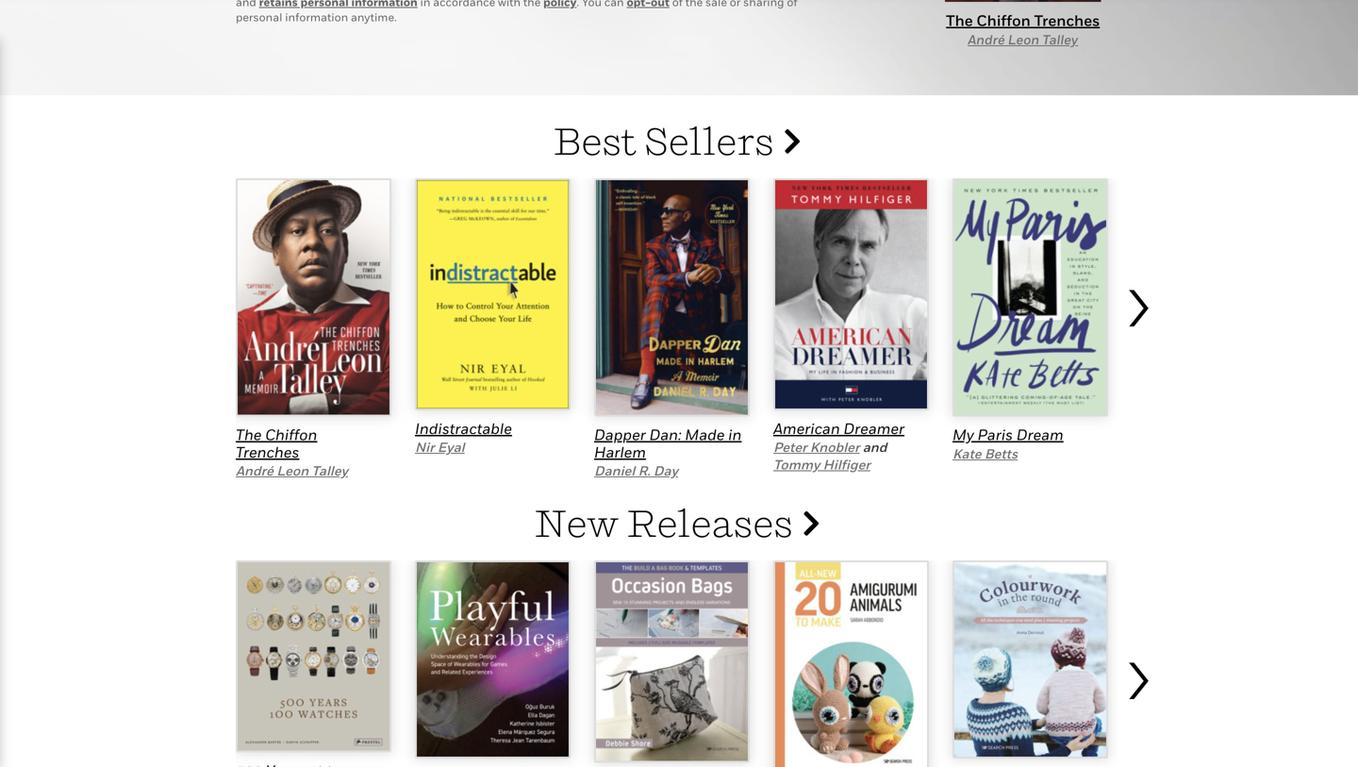Task type: locate. For each thing, give the bounding box(es) containing it.
knobler
[[811, 440, 860, 455]]

2 › link from the top
[[1123, 617, 1161, 767]]

the chiffon trenches andré leon talley
[[947, 11, 1101, 47], [236, 426, 348, 479]]

sale
[[706, 0, 728, 8]]

american dreamer link
[[774, 419, 905, 437]]

0 vertical spatial ›
[[1123, 253, 1154, 343]]

of right sharing
[[787, 0, 798, 8]]

paris
[[978, 426, 1014, 443]]

0 horizontal spatial of
[[673, 0, 683, 8]]

of left the
[[673, 0, 683, 8]]

0 horizontal spatial andré leon talley link
[[236, 463, 348, 479]]

1 horizontal spatial the chiffon trenches link
[[946, 0, 1102, 29]]

betts
[[985, 446, 1018, 461]]

1 vertical spatial the chiffon trenches andré leon talley
[[236, 426, 348, 479]]

0 horizontal spatial the
[[236, 426, 262, 443]]

1 horizontal spatial the
[[947, 11, 974, 29]]

the
[[947, 11, 974, 29], [236, 426, 262, 443]]

0 horizontal spatial talley
[[312, 463, 348, 479]]

› for best sellers
[[1123, 253, 1154, 343]]

my paris dream kate betts
[[953, 426, 1064, 461]]

american dreamer peter knobler and tommy hilfiger
[[774, 419, 905, 472]]

1 › from the top
[[1123, 253, 1154, 343]]

talley
[[1043, 32, 1079, 47], [312, 463, 348, 479]]

› link
[[1123, 244, 1161, 479], [1123, 617, 1161, 767]]

1 vertical spatial ›
[[1123, 626, 1154, 716]]

my paris dream image
[[953, 178, 1109, 417]]

1 vertical spatial trenches
[[236, 443, 300, 461]]

1 horizontal spatial the chiffon trenches andré leon talley
[[947, 11, 1101, 47]]

1 vertical spatial the chiffon trenches link
[[236, 426, 317, 461]]

the chiffon trenches link
[[946, 0, 1102, 29], [236, 426, 317, 461]]

american dreamer image
[[774, 178, 930, 410]]

new releases link
[[535, 500, 820, 545]]

information
[[285, 10, 348, 24]]

›
[[1123, 253, 1154, 343], [1123, 626, 1154, 716]]

0 vertical spatial the
[[947, 11, 974, 29]]

sharing
[[744, 0, 785, 8]]

2 › from the top
[[1123, 626, 1154, 716]]

nir
[[415, 440, 435, 455]]

hilfiger
[[824, 457, 871, 472]]

0 horizontal spatial leon
[[277, 463, 309, 479]]

0 vertical spatial chiffon
[[977, 11, 1031, 29]]

chiffon
[[977, 11, 1031, 29], [265, 426, 317, 443]]

1 horizontal spatial andré leon talley link
[[968, 32, 1079, 47]]

in
[[729, 426, 742, 443]]

1 horizontal spatial trenches
[[1035, 11, 1101, 29]]

0 vertical spatial andré leon talley link
[[968, 32, 1079, 47]]

leon
[[1009, 32, 1040, 47], [277, 463, 309, 479]]

0 horizontal spatial the chiffon trenches link
[[236, 426, 317, 461]]

eyal
[[438, 440, 465, 455]]

releases
[[627, 500, 794, 545]]

1 vertical spatial › link
[[1123, 617, 1161, 767]]

0 horizontal spatial the chiffon trenches andré leon talley
[[236, 426, 348, 479]]

of the sale or sharing of personal information anytime.
[[236, 0, 798, 24]]

trenches
[[1035, 11, 1101, 29], [236, 443, 300, 461]]

r.
[[639, 463, 651, 479]]

best sellers
[[554, 118, 782, 163]]

1 horizontal spatial leon
[[1009, 32, 1040, 47]]

the
[[686, 0, 703, 8]]

kate betts link
[[953, 446, 1018, 461]]

dream
[[1017, 426, 1064, 443]]

1 vertical spatial andré
[[236, 463, 274, 479]]

0 horizontal spatial chiffon
[[265, 426, 317, 443]]

tommy
[[774, 457, 820, 472]]

peter
[[774, 440, 807, 455]]

500 years, 100 watches image
[[236, 560, 392, 753]]

andré leon talley link
[[968, 32, 1079, 47], [236, 463, 348, 479]]

0 vertical spatial the chiffon trenches link
[[946, 0, 1102, 29]]

anytime.
[[351, 10, 397, 24]]

0 vertical spatial talley
[[1043, 32, 1079, 47]]

dreamer
[[844, 419, 905, 437]]

0 vertical spatial andré
[[968, 32, 1006, 47]]

1 › link from the top
[[1123, 244, 1161, 479]]

0 vertical spatial the chiffon trenches andré leon talley
[[947, 11, 1101, 47]]

new releases
[[535, 500, 801, 545]]

sellers
[[645, 118, 775, 163]]

1 vertical spatial the
[[236, 426, 262, 443]]

peter knobler link
[[774, 440, 860, 455]]

0 vertical spatial › link
[[1123, 244, 1161, 479]]

0 vertical spatial leon
[[1009, 32, 1040, 47]]

harlem
[[595, 443, 646, 461]]

andré
[[968, 32, 1006, 47], [236, 463, 274, 479]]

playful wearables image
[[415, 560, 571, 759]]

0 horizontal spatial trenches
[[236, 443, 300, 461]]

dapper dan: made in harlem link
[[595, 426, 742, 461]]

1 horizontal spatial of
[[787, 0, 798, 8]]

of
[[673, 0, 683, 8], [787, 0, 798, 8]]



Task type: describe. For each thing, give the bounding box(es) containing it.
and
[[863, 440, 887, 455]]

nir eyal link
[[415, 440, 465, 455]]

best
[[554, 118, 637, 163]]

0 horizontal spatial andré
[[236, 463, 274, 479]]

indistractable image
[[415, 178, 571, 410]]

dapper dan: made in harlem image
[[595, 178, 750, 417]]

2 of from the left
[[787, 0, 798, 8]]

the build a bag book: occasion bags (paperback edition) image
[[595, 560, 750, 763]]

my paris dream link
[[953, 426, 1064, 443]]

dan:
[[650, 426, 682, 443]]

daniel
[[595, 463, 635, 479]]

best sellers link
[[554, 118, 801, 163]]

1 horizontal spatial talley
[[1043, 32, 1079, 47]]

1 horizontal spatial andré
[[968, 32, 1006, 47]]

dapper dan: made in harlem daniel r. day
[[595, 426, 742, 479]]

the chiffon trenches image
[[236, 178, 392, 417]]

made
[[685, 426, 725, 443]]

american
[[774, 419, 841, 437]]

› link for best sellers
[[1123, 244, 1161, 479]]

new
[[535, 500, 619, 545]]

day
[[654, 463, 678, 479]]

1 vertical spatial leon
[[277, 463, 309, 479]]

tommy hilfiger link
[[774, 457, 871, 472]]

my
[[953, 426, 975, 443]]

colourwork in the round image
[[953, 560, 1109, 759]]

indistractable link
[[415, 419, 512, 437]]

1 vertical spatial andré leon talley link
[[236, 463, 348, 479]]

1 vertical spatial chiffon
[[265, 426, 317, 443]]

all-new twenty to make: amigurumi animals image
[[774, 560, 930, 767]]

dapper
[[595, 426, 646, 443]]

personal
[[236, 10, 283, 24]]

› link for new releases
[[1123, 617, 1161, 767]]

daniel r. day link
[[595, 463, 678, 479]]

› for new releases
[[1123, 626, 1154, 716]]

indistractable nir eyal
[[415, 419, 512, 455]]

kate
[[953, 446, 982, 461]]

indistractable
[[415, 419, 512, 437]]

1 vertical spatial talley
[[312, 463, 348, 479]]

1 horizontal spatial chiffon
[[977, 11, 1031, 29]]

0 vertical spatial trenches
[[1035, 11, 1101, 29]]

1 of from the left
[[673, 0, 683, 8]]

or
[[730, 0, 741, 8]]



Task type: vqa. For each thing, say whether or not it's contained in the screenshot.
the right 'place'
no



